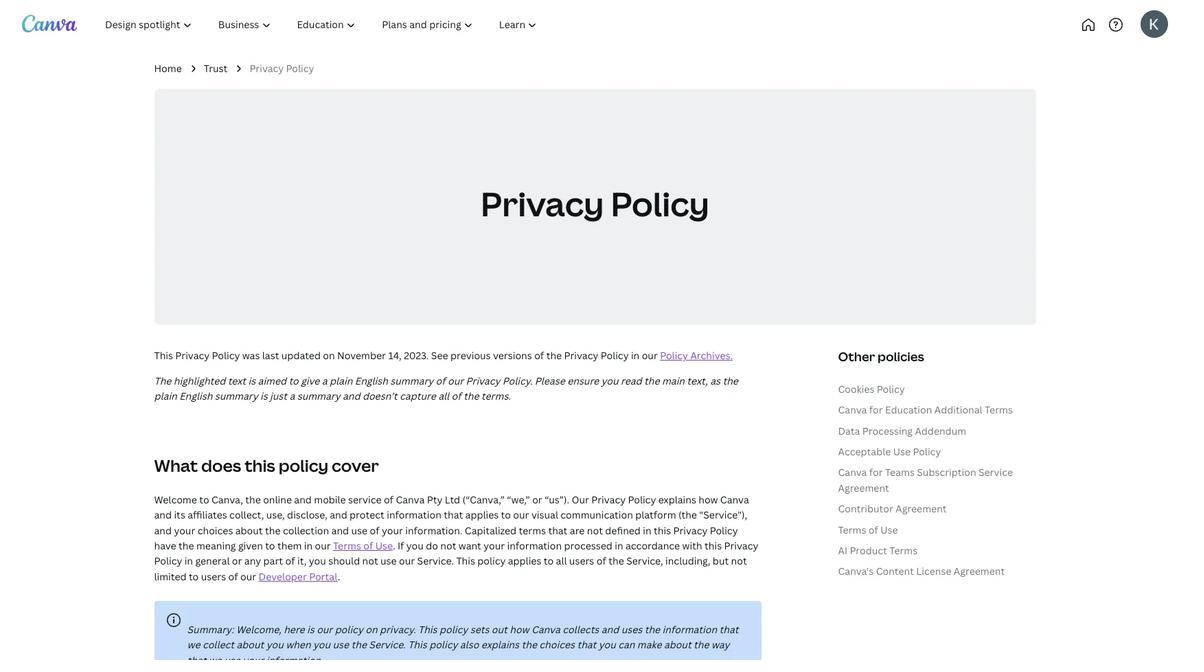 Task type: locate. For each thing, give the bounding box(es) containing it.
privacy
[[250, 62, 284, 75], [481, 182, 604, 226], [175, 349, 210, 362], [565, 349, 599, 362], [466, 374, 501, 387], [592, 493, 626, 506], [674, 524, 708, 537], [725, 539, 759, 552]]

0 vertical spatial agreement
[[839, 482, 890, 495]]

affiliates
[[188, 509, 227, 522]]

1 horizontal spatial .
[[393, 539, 396, 552]]

1 horizontal spatial or
[[533, 493, 543, 506]]

0 horizontal spatial on
[[323, 349, 335, 362]]

not right but
[[732, 555, 748, 568]]

1 vertical spatial applies
[[508, 555, 542, 568]]

a
[[322, 374, 328, 387], [290, 390, 295, 403]]

information. inside the summary: welcome, here is our policy on privacy. this policy sets out how canva collects and uses the information that we collect about you when you use the service. this policy also explains the choices that you can make about the way that we use your information.
[[266, 654, 323, 660]]

our
[[642, 349, 658, 362], [448, 374, 464, 387], [514, 509, 530, 522], [315, 539, 331, 552], [399, 555, 415, 568], [241, 570, 256, 583], [317, 623, 333, 636]]

and left "doesn't" on the left of page
[[343, 390, 360, 403]]

0 vertical spatial terms of use link
[[839, 523, 899, 536]]

policy inside . if you do not want your information processed in accordance with this privacy policy in general or any part of it, you should not use our service. this policy applies to all users of the service, including, but not limited to users of our
[[478, 555, 506, 568]]

. down should
[[338, 570, 340, 583]]

service. inside the summary: welcome, here is our policy on privacy. this policy sets out how canva collects and uses the information that we collect about you when you use the service. this policy also explains the choices that you can make about the way that we use your information.
[[369, 639, 406, 652]]

0 horizontal spatial explains
[[482, 639, 520, 652]]

the left service, at the bottom
[[609, 555, 625, 568]]

not down communication
[[587, 524, 603, 537]]

1 horizontal spatial all
[[556, 555, 567, 568]]

summary:
[[187, 623, 234, 636]]

for
[[870, 404, 884, 417], [870, 466, 884, 479]]

canva for teams subscription service agreement link
[[839, 466, 1014, 495]]

1 vertical spatial information
[[508, 539, 562, 552]]

use down contributor agreement
[[881, 523, 899, 536]]

part
[[264, 555, 283, 568]]

summary down give
[[297, 390, 341, 403]]

1 vertical spatial how
[[510, 623, 530, 636]]

2 horizontal spatial is
[[307, 623, 315, 636]]

a right just
[[290, 390, 295, 403]]

0 horizontal spatial .
[[338, 570, 340, 583]]

1 horizontal spatial this
[[654, 524, 672, 537]]

information inside the summary: welcome, here is our policy on privacy. this policy sets out how canva collects and uses the information that we collect about you when you use the service. this policy also explains the choices that you can make about the way that we use your information.
[[663, 623, 718, 636]]

0 horizontal spatial how
[[510, 623, 530, 636]]

1 horizontal spatial how
[[699, 493, 719, 506]]

canva
[[839, 404, 868, 417], [839, 466, 868, 479], [396, 493, 425, 506], [721, 493, 750, 506], [532, 623, 561, 636]]

is inside the summary: welcome, here is our policy on privacy. this policy sets out how canva collects and uses the information that we collect about you when you use the service. this policy also explains the choices that you can make about the way that we use your information.
[[307, 623, 315, 636]]

0 vertical spatial how
[[699, 493, 719, 506]]

0 vertical spatial applies
[[466, 509, 499, 522]]

information. up do
[[406, 524, 463, 537]]

1 vertical spatial or
[[232, 555, 242, 568]]

your inside . if you do not want your information processed in accordance with this privacy policy in general or any part of it, you should not use our service. this policy applies to all users of the service, including, but not limited to users of our
[[484, 539, 505, 552]]

terms of use link
[[839, 523, 899, 536], [333, 539, 393, 552]]

our down any
[[241, 570, 256, 583]]

this inside . if you do not want your information processed in accordance with this privacy policy in general or any part of it, you should not use our service. this policy applies to all users of the service, including, but not limited to users of our
[[705, 539, 722, 552]]

0 vertical spatial is
[[248, 374, 256, 387]]

service
[[348, 493, 382, 506]]

terms of use up should
[[333, 539, 393, 552]]

. inside . if you do not want your information processed in accordance with this privacy policy in general or any part of it, you should not use our service. this policy applies to all users of the service, including, but not limited to users of our
[[393, 539, 396, 552]]

previous
[[451, 349, 491, 362]]

1 vertical spatial choices
[[540, 639, 575, 652]]

1 horizontal spatial a
[[322, 374, 328, 387]]

1 vertical spatial .
[[338, 570, 340, 583]]

1 vertical spatial service.
[[369, 639, 406, 652]]

this down "want"
[[457, 555, 475, 568]]

policy up also
[[440, 623, 468, 636]]

explains
[[659, 493, 697, 506], [482, 639, 520, 652]]

agreement down canva for teams subscription service agreement link
[[896, 502, 947, 516]]

0 horizontal spatial users
[[201, 570, 226, 583]]

0 horizontal spatial all
[[439, 390, 450, 403]]

0 vertical spatial plain
[[330, 374, 353, 387]]

the right also
[[522, 639, 537, 652]]

ai
[[839, 544, 848, 557]]

0 horizontal spatial service.
[[369, 639, 406, 652]]

0 horizontal spatial this
[[245, 454, 275, 477]]

1 horizontal spatial we
[[209, 654, 222, 660]]

last
[[262, 349, 279, 362]]

cookies policy
[[839, 383, 906, 396]]

explains down out
[[482, 639, 520, 652]]

to
[[289, 374, 299, 387], [199, 493, 209, 506], [501, 509, 511, 522], [265, 539, 275, 552], [544, 555, 554, 568], [189, 570, 199, 583]]

1 vertical spatial plain
[[154, 390, 177, 403]]

is left just
[[260, 390, 268, 403]]

about up given
[[236, 524, 263, 537]]

0 vertical spatial users
[[570, 555, 595, 568]]

we down the collect on the bottom left
[[209, 654, 222, 660]]

the left way
[[694, 639, 710, 652]]

of
[[535, 349, 544, 362], [436, 374, 446, 387], [452, 390, 462, 403], [384, 493, 394, 506], [869, 523, 879, 536], [370, 524, 380, 537], [364, 539, 373, 552], [286, 555, 295, 568], [597, 555, 607, 568], [229, 570, 238, 583]]

for inside canva for teams subscription service agreement
[[870, 466, 884, 479]]

subscription
[[918, 466, 977, 479]]

1 vertical spatial for
[[870, 466, 884, 479]]

0 horizontal spatial information
[[387, 509, 442, 522]]

0 vertical spatial terms of use
[[839, 523, 899, 536]]

developer
[[259, 570, 307, 583]]

service,
[[627, 555, 664, 568]]

our right here
[[317, 623, 333, 636]]

given
[[238, 539, 263, 552]]

do
[[426, 539, 438, 552]]

disclose,
[[287, 509, 328, 522]]

versions
[[493, 349, 532, 362]]

0 vertical spatial english
[[355, 374, 388, 387]]

1 horizontal spatial explains
[[659, 493, 697, 506]]

0 horizontal spatial agreement
[[839, 482, 890, 495]]

the right when
[[351, 639, 367, 652]]

1 horizontal spatial privacy policy
[[481, 182, 710, 226]]

that down collects
[[578, 639, 597, 652]]

plain right give
[[330, 374, 353, 387]]

and up should
[[332, 524, 349, 537]]

1 vertical spatial explains
[[482, 639, 520, 652]]

0 horizontal spatial plain
[[154, 390, 177, 403]]

1 horizontal spatial information
[[508, 539, 562, 552]]

limited
[[154, 570, 187, 583]]

1 vertical spatial information.
[[266, 654, 323, 660]]

2 for from the top
[[870, 466, 884, 479]]

1 vertical spatial all
[[556, 555, 567, 568]]

on right the updated
[[323, 349, 335, 362]]

about
[[236, 524, 263, 537], [237, 639, 264, 652], [664, 639, 692, 652]]

1 horizontal spatial agreement
[[896, 502, 947, 516]]

1 vertical spatial this
[[654, 524, 672, 537]]

0 horizontal spatial applies
[[466, 509, 499, 522]]

for for education
[[870, 404, 884, 417]]

policy inside . if you do not want your information processed in accordance with this privacy policy in general or any part of it, you should not use our service. this policy applies to all users of the service, including, but not limited to users of our
[[154, 555, 182, 568]]

here
[[284, 623, 305, 636]]

you left can
[[599, 639, 616, 652]]

applies inside . if you do not want your information processed in accordance with this privacy policy in general or any part of it, you should not use our service. this policy applies to all users of the service, including, but not limited to users of our
[[508, 555, 542, 568]]

your
[[174, 524, 195, 537], [382, 524, 403, 537], [484, 539, 505, 552], [243, 654, 264, 660]]

you right it,
[[309, 555, 326, 568]]

0 vertical spatial information
[[387, 509, 442, 522]]

0 vertical spatial service.
[[418, 555, 454, 568]]

1 for from the top
[[870, 404, 884, 417]]

choices
[[198, 524, 233, 537], [540, 639, 575, 652]]

not
[[587, 524, 603, 537], [441, 539, 457, 552], [363, 555, 378, 568], [732, 555, 748, 568]]

our down the "we,"
[[514, 509, 530, 522]]

this down privacy.
[[408, 639, 427, 652]]

cookies policy link
[[839, 383, 906, 396]]

mobile
[[314, 493, 346, 506]]

applies down ("canva,"
[[466, 509, 499, 522]]

acceptable
[[839, 445, 892, 458]]

0 vertical spatial a
[[322, 374, 328, 387]]

for for teams
[[870, 466, 884, 479]]

the right read
[[645, 374, 660, 387]]

all right capture
[[439, 390, 450, 403]]

0 horizontal spatial terms of use link
[[333, 539, 393, 552]]

on
[[323, 349, 335, 362], [366, 623, 378, 636]]

1 vertical spatial terms of use
[[333, 539, 393, 552]]

. left if
[[393, 539, 396, 552]]

0 horizontal spatial information.
[[266, 654, 323, 660]]

0 vertical spatial .
[[393, 539, 396, 552]]

0 horizontal spatial is
[[248, 374, 256, 387]]

policy up online
[[279, 454, 329, 477]]

and inside the summary: welcome, here is our policy on privacy. this policy sets out how canva collects and uses the information that we collect about you when you use the service. this policy also explains the choices that you can make about the way that we use your information.
[[602, 623, 619, 636]]

0 vertical spatial or
[[533, 493, 543, 506]]

1 vertical spatial users
[[201, 570, 226, 583]]

you left read
[[602, 374, 619, 387]]

how
[[699, 493, 719, 506], [510, 623, 530, 636]]

accordance
[[626, 539, 681, 552]]

0 horizontal spatial choices
[[198, 524, 233, 537]]

2 horizontal spatial information
[[663, 623, 718, 636]]

but
[[713, 555, 729, 568]]

all
[[439, 390, 450, 403], [556, 555, 567, 568]]

this inside . if you do not want your information processed in accordance with this privacy policy in general or any part of it, you should not use our service. this policy applies to all users of the service, including, but not limited to users of our
[[457, 555, 475, 568]]

applies
[[466, 509, 499, 522], [508, 555, 542, 568]]

not inside the welcome to canva, the online and mobile service of canva pty ltd ("canva," "we," or "us"). our privacy policy explains how canva and its affiliates collect, use, disclose, and protect information that applies to our visual communication platform (the "service"), and your choices about the collection and use of your information. capitalized terms that are not defined in this privacy policy have the meaning given to them in our
[[587, 524, 603, 537]]

2 vertical spatial information
[[663, 623, 718, 636]]

processing
[[863, 424, 913, 437]]

use down 'protect'
[[352, 524, 368, 537]]

service. down privacy.
[[369, 639, 406, 652]]

or inside . if you do not want your information processed in accordance with this privacy policy in general or any part of it, you should not use our service. this policy applies to all users of the service, including, but not limited to users of our
[[232, 555, 242, 568]]

1 horizontal spatial applies
[[508, 555, 542, 568]]

that up way
[[720, 623, 739, 636]]

0 horizontal spatial or
[[232, 555, 242, 568]]

agreement right license
[[954, 565, 1006, 578]]

1 vertical spatial agreement
[[896, 502, 947, 516]]

1 horizontal spatial english
[[355, 374, 388, 387]]

summary up capture
[[391, 374, 434, 387]]

2 vertical spatial this
[[705, 539, 722, 552]]

the up collect,
[[246, 493, 261, 506]]

your inside the summary: welcome, here is our policy on privacy. this policy sets out how canva collects and uses the information that we collect about you when you use the service. this policy also explains the choices that you can make about the way that we use your information.
[[243, 654, 264, 660]]

all down processed
[[556, 555, 567, 568]]

and inside the highlighted text is aimed to give a plain english summary of our privacy policy. please ensure you read the main text, as the plain english summary is just a summary and doesn't capture all of the terms.
[[343, 390, 360, 403]]

in
[[632, 349, 640, 362], [643, 524, 652, 537], [304, 539, 313, 552], [615, 539, 624, 552], [185, 555, 193, 568]]

0 horizontal spatial we
[[187, 639, 200, 652]]

terms of use up product
[[839, 523, 899, 536]]

use inside . if you do not want your information processed in accordance with this privacy policy in general or any part of it, you should not use our service. this policy applies to all users of the service, including, but not limited to users of our
[[381, 555, 397, 568]]

choices down collects
[[540, 639, 575, 652]]

collect,
[[230, 509, 264, 522]]

0 vertical spatial all
[[439, 390, 450, 403]]

home
[[154, 62, 182, 75]]

uses
[[622, 623, 643, 636]]

you
[[602, 374, 619, 387], [407, 539, 424, 552], [309, 555, 326, 568], [266, 639, 284, 652], [313, 639, 331, 652], [599, 639, 616, 652]]

1 vertical spatial a
[[290, 390, 295, 403]]

and left 'uses' on the bottom right
[[602, 623, 619, 636]]

1 horizontal spatial users
[[570, 555, 595, 568]]

canva's content license agreement link
[[839, 565, 1006, 578]]

main
[[662, 374, 685, 387]]

and
[[343, 390, 360, 403], [294, 493, 312, 506], [154, 509, 172, 522], [330, 509, 348, 522], [154, 524, 172, 537], [332, 524, 349, 537], [602, 623, 619, 636]]

canva for education additional terms
[[839, 404, 1014, 417]]

canva,
[[212, 493, 243, 506]]

0 vertical spatial on
[[323, 349, 335, 362]]

in down defined on the bottom right of page
[[615, 539, 624, 552]]

this inside the welcome to canva, the online and mobile service of canva pty ltd ("canva," "we," or "us"). our privacy policy explains how canva and its affiliates collect, use, disclose, and protect information that applies to our visual communication platform (the "service"), and your choices about the collection and use of your information. capitalized terms that are not defined in this privacy policy have the meaning given to them in our
[[654, 524, 672, 537]]

1 horizontal spatial terms of use
[[839, 523, 899, 536]]

policy.
[[503, 374, 533, 387]]

policy down "want"
[[478, 555, 506, 568]]

ai product terms link
[[839, 544, 918, 557]]

or up visual
[[533, 493, 543, 506]]

sets
[[471, 623, 490, 636]]

our down collection
[[315, 539, 331, 552]]

developer portal .
[[259, 570, 340, 583]]

to inside the highlighted text is aimed to give a plain english summary of our privacy policy. please ensure you read the main text, as the plain english summary is just a summary and doesn't capture all of the terms.
[[289, 374, 299, 387]]

agreement inside canva for teams subscription service agreement
[[839, 482, 890, 495]]

are
[[570, 524, 585, 537]]

0 vertical spatial choices
[[198, 524, 233, 537]]

applies down terms on the left bottom of page
[[508, 555, 542, 568]]

trust link
[[204, 61, 228, 77]]

your down its
[[174, 524, 195, 537]]

plain down the
[[154, 390, 177, 403]]

including,
[[666, 555, 711, 568]]

this right does
[[245, 454, 275, 477]]

users
[[570, 555, 595, 568], [201, 570, 226, 583]]

1 vertical spatial on
[[366, 623, 378, 636]]

summary
[[391, 374, 434, 387], [215, 390, 258, 403], [297, 390, 341, 403]]

2023.
[[404, 349, 429, 362]]

explains up (the
[[659, 493, 697, 506]]

1 horizontal spatial information.
[[406, 524, 463, 537]]

how right out
[[510, 623, 530, 636]]

0 horizontal spatial summary
[[215, 390, 258, 403]]

1 vertical spatial english
[[179, 390, 213, 403]]

welcome to canva, the online and mobile service of canva pty ltd ("canva," "we," or "us"). our privacy policy explains how canva and its affiliates collect, use, disclose, and protect information that applies to our visual communication platform (the "service"), and your choices about the collection and use of your information. capitalized terms that are not defined in this privacy policy have the meaning given to them in our
[[154, 493, 750, 552]]

terms of use for rightmost the terms of use link
[[839, 523, 899, 536]]

1 horizontal spatial service.
[[418, 555, 454, 568]]

general
[[195, 555, 230, 568]]

0 horizontal spatial terms of use
[[333, 539, 393, 552]]

1 vertical spatial privacy policy
[[481, 182, 710, 226]]

this
[[154, 349, 173, 362], [457, 555, 475, 568], [419, 623, 437, 636], [408, 639, 427, 652]]

1 vertical spatial we
[[209, 654, 222, 660]]

choices up meaning
[[198, 524, 233, 537]]

1 horizontal spatial is
[[260, 390, 268, 403]]

agreement up contributor
[[839, 482, 890, 495]]

what does this policy cover
[[154, 454, 379, 477]]

this down the platform on the right bottom of the page
[[654, 524, 672, 537]]

0 vertical spatial information.
[[406, 524, 463, 537]]

home link
[[154, 61, 182, 77]]

1 horizontal spatial summary
[[297, 390, 341, 403]]

policy left privacy.
[[335, 623, 363, 636]]

0 vertical spatial explains
[[659, 493, 697, 506]]

2 vertical spatial use
[[376, 539, 393, 552]]

is for text
[[248, 374, 256, 387]]

in left 'general'
[[185, 555, 193, 568]]

information up way
[[663, 623, 718, 636]]

or left any
[[232, 555, 242, 568]]

for down acceptable
[[870, 466, 884, 479]]

on inside the summary: welcome, here is our policy on privacy. this policy sets out how canva collects and uses the information that we collect about you when you use the service. this policy also explains the choices that you can make about the way that we use your information.
[[366, 623, 378, 636]]

english
[[355, 374, 388, 387], [179, 390, 213, 403]]

information inside the welcome to canva, the online and mobile service of canva pty ltd ("canva," "we," or "us"). our privacy policy explains how canva and its affiliates collect, use, disclose, and protect information that applies to our visual communication platform (the "service"), and your choices about the collection and use of your information. capitalized terms that are not defined in this privacy policy have the meaning given to them in our
[[387, 509, 442, 522]]

2 vertical spatial is
[[307, 623, 315, 636]]

terms of use link up product
[[839, 523, 899, 536]]

our down the previous
[[448, 374, 464, 387]]

2 horizontal spatial this
[[705, 539, 722, 552]]

canva down acceptable
[[839, 466, 868, 479]]

information down pty
[[387, 509, 442, 522]]

about down welcome,
[[237, 639, 264, 652]]

0 horizontal spatial privacy policy
[[250, 62, 314, 75]]

protect
[[350, 509, 385, 522]]

data processing addendum
[[839, 424, 967, 437]]

0 vertical spatial for
[[870, 404, 884, 417]]

1 horizontal spatial choices
[[540, 639, 575, 652]]

you right when
[[313, 639, 331, 652]]

your down capitalized
[[484, 539, 505, 552]]

welcome,
[[236, 623, 282, 636]]

1 vertical spatial terms of use link
[[333, 539, 393, 552]]

terms up should
[[333, 539, 361, 552]]

on left privacy.
[[366, 623, 378, 636]]

any
[[245, 555, 261, 568]]

that down the collect on the bottom left
[[187, 654, 206, 660]]

terms of use link up should
[[333, 539, 393, 552]]

your up if
[[382, 524, 403, 537]]



Task type: describe. For each thing, give the bounding box(es) containing it.
collects
[[563, 623, 600, 636]]

top level navigation element
[[93, 11, 596, 38]]

not right should
[[363, 555, 378, 568]]

contributor
[[839, 502, 894, 516]]

you right if
[[407, 539, 424, 552]]

1 vertical spatial is
[[260, 390, 268, 403]]

0 vertical spatial we
[[187, 639, 200, 652]]

them
[[278, 539, 302, 552]]

data
[[839, 424, 861, 437]]

ltd
[[445, 493, 461, 506]]

visual
[[532, 509, 559, 522]]

terms
[[519, 524, 546, 537]]

read
[[621, 374, 642, 387]]

text,
[[687, 374, 708, 387]]

addendum
[[916, 424, 967, 437]]

applies inside the welcome to canva, the online and mobile service of canva pty ltd ("canva," "we," or "us"). our privacy policy explains how canva and its affiliates collect, use, disclose, and protect information that applies to our visual communication platform (the "service"), and your choices about the collection and use of your information. capitalized terms that are not defined in this privacy policy have the meaning given to them in our
[[466, 509, 499, 522]]

the down use,
[[265, 524, 281, 537]]

it,
[[298, 555, 307, 568]]

0 horizontal spatial english
[[179, 390, 213, 403]]

("canva,"
[[463, 493, 505, 506]]

other policies
[[839, 349, 925, 365]]

the up please
[[547, 349, 562, 362]]

policy left also
[[430, 639, 458, 652]]

that left are
[[549, 524, 568, 537]]

aimed
[[258, 374, 287, 387]]

make
[[638, 639, 662, 652]]

pty
[[427, 493, 443, 506]]

cookies
[[839, 383, 875, 396]]

cover
[[332, 454, 379, 477]]

and up "have" on the bottom left
[[154, 524, 172, 537]]

and left its
[[154, 509, 172, 522]]

the right "have" on the bottom left
[[179, 539, 194, 552]]

terms of use for the leftmost the terms of use link
[[333, 539, 393, 552]]

the left terms.
[[464, 390, 479, 403]]

trust
[[204, 62, 228, 75]]

or inside the welcome to canva, the online and mobile service of canva pty ltd ("canva," "we," or "us"). our privacy policy explains how canva and its affiliates collect, use, disclose, and protect information that applies to our visual communication platform (the "service"), and your choices about the collection and use of your information. capitalized terms that are not defined in this privacy policy have the meaning given to them in our
[[533, 493, 543, 506]]

"us").
[[545, 493, 570, 506]]

welcome
[[154, 493, 197, 506]]

and down mobile
[[330, 509, 348, 522]]

use for the leftmost the terms of use link
[[376, 539, 393, 552]]

canva's content license agreement
[[839, 565, 1006, 578]]

policy archives.
[[661, 349, 733, 362]]

canva's
[[839, 565, 874, 578]]

(the
[[679, 509, 698, 522]]

acceptable use policy link
[[839, 445, 942, 458]]

also
[[460, 639, 479, 652]]

you inside the highlighted text is aimed to give a plain english summary of our privacy policy. please ensure you read the main text, as the plain english summary is just a summary and doesn't capture all of the terms.
[[602, 374, 619, 387]]

canva up data
[[839, 404, 868, 417]]

2 horizontal spatial summary
[[391, 374, 434, 387]]

to down the "we,"
[[501, 509, 511, 522]]

terms.
[[482, 390, 511, 403]]

policies
[[878, 349, 925, 365]]

capitalized
[[465, 524, 517, 537]]

terms up ai
[[839, 523, 867, 536]]

2 horizontal spatial agreement
[[954, 565, 1006, 578]]

processed
[[565, 539, 613, 552]]

have
[[154, 539, 176, 552]]

canva left pty
[[396, 493, 425, 506]]

about right make
[[664, 639, 692, 652]]

collect
[[203, 639, 234, 652]]

contributor agreement
[[839, 502, 947, 516]]

privacy inside the highlighted text is aimed to give a plain english summary of our privacy policy. please ensure you read the main text, as the plain english summary is just a summary and doesn't capture all of the terms.
[[466, 374, 501, 387]]

way
[[712, 639, 730, 652]]

our left policy archives. link at right
[[642, 349, 658, 362]]

to up part
[[265, 539, 275, 552]]

our inside the summary: welcome, here is our policy on privacy. this policy sets out how canva collects and uses the information that we collect about you when you use the service. this policy also explains the choices that you can make about the way that we use your information.
[[317, 623, 333, 636]]

to up affiliates
[[199, 493, 209, 506]]

this privacy policy was last updated on november 14, 2023. see previous versions of the privacy policy in our
[[154, 349, 658, 362]]

the highlighted text is aimed to give a plain english summary of our privacy policy. please ensure you read the main text, as the plain english summary is just a summary and doesn't capture all of the terms.
[[154, 374, 739, 403]]

terms up 'content'
[[890, 544, 918, 557]]

education
[[886, 404, 933, 417]]

please
[[535, 374, 565, 387]]

0 vertical spatial use
[[894, 445, 911, 458]]

the inside . if you do not want your information processed in accordance with this privacy policy in general or any part of it, you should not use our service. this policy applies to all users of the service, including, but not limited to users of our
[[609, 555, 625, 568]]

1 horizontal spatial plain
[[330, 374, 353, 387]]

0 vertical spatial this
[[245, 454, 275, 477]]

information inside . if you do not want your information processed in accordance with this privacy policy in general or any part of it, you should not use our service. this policy applies to all users of the service, including, but not limited to users of our
[[508, 539, 562, 552]]

canva inside the summary: welcome, here is our policy on privacy. this policy sets out how canva collects and uses the information that we collect about you when you use the service. this policy also explains the choices that you can make about the way that we use your information.
[[532, 623, 561, 636]]

on for updated
[[323, 349, 335, 362]]

this up the
[[154, 349, 173, 362]]

about inside the welcome to canva, the online and mobile service of canva pty ltd ("canva," "we," or "us"). our privacy policy explains how canva and its affiliates collect, use, disclose, and protect information that applies to our visual communication platform (the "service"), and your choices about the collection and use of your information. capitalized terms that are not defined in this privacy policy have the meaning given to them in our
[[236, 524, 263, 537]]

1 horizontal spatial terms of use link
[[839, 523, 899, 536]]

information. inside the welcome to canva, the online and mobile service of canva pty ltd ("canva," "we," or "us"). our privacy policy explains how canva and its affiliates collect, use, disclose, and protect information that applies to our visual communication platform (the "service"), and your choices about the collection and use of your information. capitalized terms that are not defined in this privacy policy have the meaning given to them in our
[[406, 524, 463, 537]]

and up disclose,
[[294, 493, 312, 506]]

our inside the highlighted text is aimed to give a plain english summary of our privacy policy. please ensure you read the main text, as the plain english summary is just a summary and doesn't capture all of the terms.
[[448, 374, 464, 387]]

the up make
[[645, 623, 661, 636]]

choices inside the summary: welcome, here is our policy on privacy. this policy sets out how canva collects and uses the information that we collect about you when you use the service. this policy also explains the choices that you can make about the way that we use your information.
[[540, 639, 575, 652]]

portal
[[309, 570, 338, 583]]

if
[[398, 539, 404, 552]]

all inside . if you do not want your information processed in accordance with this privacy policy in general or any part of it, you should not use our service. this policy applies to all users of the service, including, but not limited to users of our
[[556, 555, 567, 568]]

privacy inside . if you do not want your information processed in accordance with this privacy policy in general or any part of it, you should not use our service. this policy applies to all users of the service, including, but not limited to users of our
[[725, 539, 759, 552]]

updated
[[282, 349, 321, 362]]

policy archives. link
[[661, 349, 733, 362]]

platform
[[636, 509, 677, 522]]

product
[[850, 544, 888, 557]]

in down collection
[[304, 539, 313, 552]]

all inside the highlighted text is aimed to give a plain english summary of our privacy policy. please ensure you read the main text, as the plain english summary is just a summary and doesn't capture all of the terms.
[[439, 390, 450, 403]]

when
[[286, 639, 311, 652]]

online
[[263, 493, 292, 506]]

how inside the welcome to canva, the online and mobile service of canva pty ltd ("canva," "we," or "us"). our privacy policy explains how canva and its affiliates collect, use, disclose, and protect information that applies to our visual communication platform (the "service"), and your choices about the collection and use of your information. capitalized terms that are not defined in this privacy policy have the meaning given to them in our
[[699, 493, 719, 506]]

in up read
[[632, 349, 640, 362]]

that down ltd
[[444, 509, 463, 522]]

our
[[572, 493, 590, 506]]

use right when
[[333, 639, 349, 652]]

canva inside canva for teams subscription service agreement
[[839, 466, 868, 479]]

not right do
[[441, 539, 457, 552]]

this right privacy.
[[419, 623, 437, 636]]

content
[[877, 565, 915, 578]]

0 vertical spatial privacy policy
[[250, 62, 314, 75]]

collection
[[283, 524, 329, 537]]

use down the collect on the bottom left
[[224, 654, 240, 660]]

additional
[[935, 404, 983, 417]]

teams
[[886, 466, 915, 479]]

how inside the summary: welcome, here is our policy on privacy. this policy sets out how canva collects and uses the information that we collect about you when you use the service. this policy also explains the choices that you can make about the way that we use your information.
[[510, 623, 530, 636]]

capture
[[400, 390, 436, 403]]

in up accordance
[[643, 524, 652, 537]]

the right as on the right
[[723, 374, 739, 387]]

explains inside the summary: welcome, here is our policy on privacy. this policy sets out how canva collects and uses the information that we collect about you when you use the service. this policy also explains the choices that you can make about the way that we use your information.
[[482, 639, 520, 652]]

on for policy
[[366, 623, 378, 636]]

highlighted
[[174, 374, 226, 387]]

explains inside the welcome to canva, the online and mobile service of canva pty ltd ("canva," "we," or "us"). our privacy policy explains how canva and its affiliates collect, use, disclose, and protect information that applies to our visual communication platform (the "service"), and your choices about the collection and use of your information. capitalized terms that are not defined in this privacy policy have the meaning given to them in our
[[659, 493, 697, 506]]

is for here
[[307, 623, 315, 636]]

canva for education additional terms link
[[839, 404, 1014, 417]]

want
[[459, 539, 482, 552]]

developer portal link
[[259, 570, 338, 583]]

service. inside . if you do not want your information processed in accordance with this privacy policy in general or any part of it, you should not use our service. this policy applies to all users of the service, including, but not limited to users of our
[[418, 555, 454, 568]]

use for rightmost the terms of use link
[[881, 523, 899, 536]]

can
[[619, 639, 635, 652]]

0 horizontal spatial a
[[290, 390, 295, 403]]

to right limited
[[189, 570, 199, 583]]

out
[[492, 623, 508, 636]]

canva for teams subscription service agreement
[[839, 466, 1014, 495]]

does
[[201, 454, 241, 477]]

ai product terms
[[839, 544, 918, 557]]

service
[[979, 466, 1014, 479]]

our down if
[[399, 555, 415, 568]]

choices inside the welcome to canva, the online and mobile service of canva pty ltd ("canva," "we," or "us"). our privacy policy explains how canva and its affiliates collect, use, disclose, and protect information that applies to our visual communication platform (the "service"), and your choices about the collection and use of your information. capitalized terms that are not defined in this privacy policy have the meaning given to them in our
[[198, 524, 233, 537]]

the
[[154, 374, 171, 387]]

license
[[917, 565, 952, 578]]

use,
[[266, 509, 285, 522]]

canva up "service"),
[[721, 493, 750, 506]]

give
[[301, 374, 320, 387]]

ensure
[[568, 374, 599, 387]]

archives.
[[691, 349, 733, 362]]

"service"),
[[700, 509, 748, 522]]

to down terms on the left bottom of page
[[544, 555, 554, 568]]

use inside the welcome to canva, the online and mobile service of canva pty ltd ("canva," "we," or "us"). our privacy policy explains how canva and its affiliates collect, use, disclose, and protect information that applies to our visual communication platform (the "service"), and your choices about the collection and use of your information. capitalized terms that are not defined in this privacy policy have the meaning given to them in our
[[352, 524, 368, 537]]

terms right additional
[[986, 404, 1014, 417]]

you down welcome,
[[266, 639, 284, 652]]



Task type: vqa. For each thing, say whether or not it's contained in the screenshot.
PRIVACY.
yes



